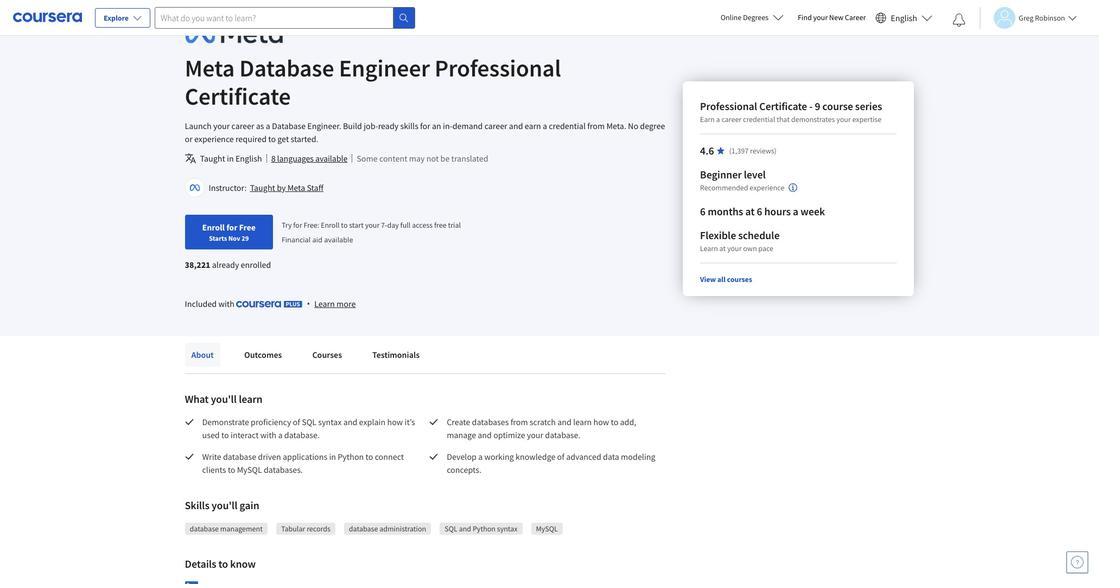 Task type: describe. For each thing, give the bounding box(es) containing it.
certificate inside professional certificate - 9 course series earn a career credential that demonstrates your expertise
[[760, 99, 808, 113]]

your inside professional certificate - 9 course series earn a career credential that demonstrates your expertise
[[837, 115, 851, 124]]

enroll inside try for free: enroll to start your 7-day full access free trial financial aid available
[[321, 221, 340, 230]]

financial
[[282, 235, 311, 245]]

1 vertical spatial mysql
[[536, 525, 558, 534]]

you'll for skills
[[212, 499, 238, 513]]

greg
[[1019, 13, 1034, 23]]

tabular records
[[281, 525, 331, 534]]

databases.
[[264, 465, 303, 476]]

or
[[185, 134, 193, 144]]

6 months at 6 hours a week
[[701, 205, 826, 218]]

• learn more
[[307, 298, 356, 310]]

of inside demonstrate proficiency of sql syntax and explain how it's used to interact with a database.
[[293, 417, 300, 428]]

used
[[202, 430, 220, 441]]

earn
[[525, 121, 541, 131]]

database administration
[[349, 525, 426, 534]]

learn inside flexible schedule learn at your own pace
[[701, 244, 718, 254]]

gain
[[240, 499, 259, 513]]

to left connect
[[366, 452, 373, 463]]

career inside professional certificate - 9 course series earn a career credential that demonstrates your expertise
[[722, 115, 742, 124]]

1 horizontal spatial experience
[[750, 183, 785, 193]]

required
[[236, 134, 267, 144]]

driven
[[258, 452, 281, 463]]

already
[[212, 260, 239, 270]]

explore
[[104, 13, 129, 23]]

python inside the write database driven applications in python to connect clients to mysql databases.
[[338, 452, 364, 463]]

1 6 from the left
[[701, 205, 706, 218]]

interact
[[231, 430, 259, 441]]

no
[[628, 121, 639, 131]]

skills you'll gain
[[185, 499, 259, 513]]

applications
[[283, 452, 328, 463]]

your inside create databases from scratch and learn how to add, manage and optimize your database.
[[527, 430, 544, 441]]

information about difficulty level pre-requisites. image
[[789, 184, 798, 192]]

starts
[[209, 234, 227, 243]]

experience inside launch your career as a database engineer. build job-ready skills for an in-demand career and earn a credential from meta. no degree or experience required to get started.
[[194, 134, 234, 144]]

1 horizontal spatial at
[[746, 205, 755, 218]]

for inside launch your career as a database engineer. build job-ready skills for an in-demand career and earn a credential from meta. no degree or experience required to get started.
[[420, 121, 431, 131]]

staff
[[307, 182, 324, 193]]

months
[[708, 205, 744, 218]]

courses
[[313, 350, 342, 361]]

schedule
[[739, 229, 780, 242]]

a right 'earn'
[[543, 121, 548, 131]]

taught by meta staff link
[[250, 182, 324, 193]]

find your new career
[[798, 12, 866, 22]]

administration
[[380, 525, 426, 534]]

online degrees button
[[712, 5, 793, 29]]

a inside professional certificate - 9 course series earn a career credential that demonstrates your expertise
[[717, 115, 721, 124]]

financial aid available button
[[282, 235, 353, 245]]

try
[[282, 221, 292, 230]]

testimonials link
[[366, 343, 426, 367]]

enroll inside enroll for free starts nov 29
[[202, 222, 225, 233]]

greg robinson button
[[980, 7, 1078, 29]]

you'll for what
[[211, 393, 237, 406]]

1 horizontal spatial syntax
[[497, 525, 518, 534]]

1 horizontal spatial career
[[485, 121, 508, 131]]

with inside demonstrate proficiency of sql syntax and explain how it's used to interact with a database.
[[261, 430, 277, 441]]

syntax inside demonstrate proficiency of sql syntax and explain how it's used to interact with a database.
[[318, 417, 342, 428]]

get
[[278, 134, 289, 144]]

database for database administration
[[349, 525, 378, 534]]

from inside create databases from scratch and learn how to add, manage and optimize your database.
[[511, 417, 528, 428]]

of inside develop a working knowledge of advanced data modeling concepts.
[[558, 452, 565, 463]]

concepts.
[[447, 465, 482, 476]]

database inside the write database driven applications in python to connect clients to mysql databases.
[[223, 452, 256, 463]]

level
[[744, 168, 766, 181]]

0 horizontal spatial career
[[232, 121, 254, 131]]

connect
[[375, 452, 404, 463]]

find your new career link
[[793, 11, 872, 24]]

knowledge
[[516, 452, 556, 463]]

available inside try for free: enroll to start your 7-day full access free trial financial aid available
[[324, 235, 353, 245]]

1 vertical spatial taught
[[250, 182, 275, 193]]

8
[[271, 153, 276, 164]]

free:
[[304, 221, 319, 230]]

an
[[432, 121, 441, 131]]

database management
[[190, 525, 263, 534]]

0 vertical spatial learn
[[239, 393, 263, 406]]

online
[[721, 12, 742, 22]]

skills
[[400, 121, 419, 131]]

in-
[[443, 121, 453, 131]]

explore button
[[95, 8, 150, 28]]

ready
[[378, 121, 399, 131]]

working
[[485, 452, 514, 463]]

1 vertical spatial english
[[236, 153, 262, 164]]

help center image
[[1072, 557, 1085, 570]]

beginner
[[701, 168, 742, 181]]

your inside find your new career link
[[814, 12, 828, 22]]

may
[[409, 153, 425, 164]]

meta inside meta database engineer professional certificate
[[185, 53, 235, 83]]

new
[[830, 12, 844, 22]]

sql inside demonstrate proficiency of sql syntax and explain how it's used to interact with a database.
[[302, 417, 317, 428]]

•
[[307, 298, 310, 310]]

some
[[357, 153, 378, 164]]

start
[[349, 221, 364, 230]]

38,221 already enrolled
[[185, 260, 271, 270]]

trial
[[448, 221, 461, 230]]

as
[[256, 121, 264, 131]]

professional inside professional certificate - 9 course series earn a career credential that demonstrates your expertise
[[701, 99, 758, 113]]

flexible schedule learn at your own pace
[[701, 229, 780, 254]]

database. inside create databases from scratch and learn how to add, manage and optimize your database.
[[545, 430, 581, 441]]

database. inside demonstrate proficiency of sql syntax and explain how it's used to interact with a database.
[[284, 430, 320, 441]]

in inside the write database driven applications in python to connect clients to mysql databases.
[[329, 452, 336, 463]]

explain
[[359, 417, 386, 428]]

own
[[744, 244, 757, 254]]

flexible
[[701, 229, 737, 242]]

aid
[[313, 235, 323, 245]]

not
[[427, 153, 439, 164]]

write
[[202, 452, 221, 463]]

by
[[277, 182, 286, 193]]

taught in english
[[200, 153, 262, 164]]

to inside try for free: enroll to start your 7-day full access free trial financial aid available
[[341, 221, 348, 230]]

courses link
[[306, 343, 349, 367]]

testimonials
[[373, 350, 420, 361]]

1 vertical spatial meta
[[288, 182, 305, 193]]

coursera image
[[13, 9, 82, 26]]

learn more link
[[315, 298, 356, 311]]

be
[[441, 153, 450, 164]]



Task type: locate. For each thing, give the bounding box(es) containing it.
1 horizontal spatial 6
[[757, 205, 763, 218]]

database left administration
[[349, 525, 378, 534]]

translated
[[452, 153, 489, 164]]

None search field
[[155, 7, 415, 29]]

1 horizontal spatial in
[[329, 452, 336, 463]]

english right career
[[891, 12, 918, 23]]

career right earn
[[722, 115, 742, 124]]

enroll up starts
[[202, 222, 225, 233]]

create databases from scratch and learn how to add, manage and optimize your database.
[[447, 417, 638, 441]]

0 horizontal spatial mysql
[[237, 465, 262, 476]]

certificate up as
[[185, 81, 291, 111]]

1 horizontal spatial certificate
[[760, 99, 808, 113]]

how left add,
[[594, 417, 610, 428]]

of left advanced
[[558, 452, 565, 463]]

1 vertical spatial in
[[329, 452, 336, 463]]

about
[[191, 350, 214, 361]]

What do you want to learn? text field
[[155, 7, 394, 29]]

1 horizontal spatial meta
[[288, 182, 305, 193]]

a left week
[[793, 205, 799, 218]]

0 horizontal spatial english
[[236, 153, 262, 164]]

0 vertical spatial of
[[293, 417, 300, 428]]

for for enroll for free
[[227, 222, 238, 233]]

outcomes
[[244, 350, 282, 361]]

your left '7-'
[[365, 221, 380, 230]]

0 horizontal spatial credential
[[549, 121, 586, 131]]

from
[[588, 121, 605, 131], [511, 417, 528, 428]]

for left an
[[420, 121, 431, 131]]

2 6 from the left
[[757, 205, 763, 218]]

from inside launch your career as a database engineer. build job-ready skills for an in-demand career and earn a credential from meta. no degree or experience required to get started.
[[588, 121, 605, 131]]

view all courses link
[[701, 275, 753, 285]]

databases
[[472, 417, 509, 428]]

build
[[343, 121, 362, 131]]

2 horizontal spatial for
[[420, 121, 431, 131]]

degrees
[[744, 12, 769, 22]]

certificate up that
[[760, 99, 808, 113]]

0 vertical spatial in
[[227, 153, 234, 164]]

in up instructor:
[[227, 153, 234, 164]]

0 horizontal spatial database
[[190, 525, 219, 534]]

0 vertical spatial professional
[[435, 53, 561, 83]]

credential inside launch your career as a database engineer. build job-ready skills for an in-demand career and earn a credential from meta. no degree or experience required to get started.
[[549, 121, 586, 131]]

your left the own
[[728, 244, 742, 254]]

online degrees
[[721, 12, 769, 22]]

outcomes link
[[238, 343, 289, 367]]

2 database. from the left
[[545, 430, 581, 441]]

your right find
[[814, 12, 828, 22]]

available right aid
[[324, 235, 353, 245]]

0 vertical spatial you'll
[[211, 393, 237, 406]]

0 vertical spatial from
[[588, 121, 605, 131]]

1 how from the left
[[387, 417, 403, 428]]

1 horizontal spatial how
[[594, 417, 610, 428]]

career up required
[[232, 121, 254, 131]]

database. down scratch in the bottom of the page
[[545, 430, 581, 441]]

it's
[[405, 417, 415, 428]]

2 horizontal spatial career
[[722, 115, 742, 124]]

mysql inside the write database driven applications in python to connect clients to mysql databases.
[[237, 465, 262, 476]]

experience down "launch"
[[194, 134, 234, 144]]

database
[[223, 452, 256, 463], [190, 525, 219, 534], [349, 525, 378, 534]]

a left working
[[479, 452, 483, 463]]

0 horizontal spatial learn
[[239, 393, 263, 406]]

experience down "level"
[[750, 183, 785, 193]]

details to know
[[185, 558, 256, 571]]

at down the flexible
[[720, 244, 726, 254]]

tabular
[[281, 525, 305, 534]]

available inside button
[[316, 153, 348, 164]]

sql right administration
[[445, 525, 458, 534]]

1 horizontal spatial mysql
[[536, 525, 558, 534]]

1 vertical spatial from
[[511, 417, 528, 428]]

and inside launch your career as a database engineer. build job-ready skills for an in-demand career and earn a credential from meta. no degree or experience required to get started.
[[509, 121, 523, 131]]

credential
[[744, 115, 776, 124], [549, 121, 586, 131]]

a down proficiency at the bottom left of the page
[[278, 430, 283, 441]]

for
[[420, 121, 431, 131], [293, 221, 302, 230], [227, 222, 238, 233]]

english button
[[872, 0, 937, 35]]

free
[[239, 222, 256, 233]]

your right "launch"
[[213, 121, 230, 131]]

1 horizontal spatial for
[[293, 221, 302, 230]]

database
[[240, 53, 334, 83], [272, 121, 306, 131]]

meta down meta image
[[185, 53, 235, 83]]

your
[[814, 12, 828, 22], [837, 115, 851, 124], [213, 121, 230, 131], [365, 221, 380, 230], [728, 244, 742, 254], [527, 430, 544, 441]]

0 horizontal spatial 6
[[701, 205, 706, 218]]

what
[[185, 393, 209, 406]]

1 horizontal spatial english
[[891, 12, 918, 23]]

management
[[220, 525, 263, 534]]

beginner level
[[701, 168, 766, 181]]

0 vertical spatial mysql
[[237, 465, 262, 476]]

learn up proficiency at the bottom left of the page
[[239, 393, 263, 406]]

taught left by
[[250, 182, 275, 193]]

professional inside meta database engineer professional certificate
[[435, 53, 561, 83]]

meta image
[[185, 21, 283, 46]]

english inside button
[[891, 12, 918, 23]]

6
[[701, 205, 706, 218], [757, 205, 763, 218]]

learn down the flexible
[[701, 244, 718, 254]]

sql
[[302, 417, 317, 428], [445, 525, 458, 534]]

coursera plus image
[[236, 301, 303, 308]]

records
[[307, 525, 331, 534]]

1 vertical spatial at
[[720, 244, 726, 254]]

29
[[242, 234, 249, 243]]

1 vertical spatial with
[[261, 430, 277, 441]]

to
[[268, 134, 276, 144], [341, 221, 348, 230], [611, 417, 619, 428], [222, 430, 229, 441], [366, 452, 373, 463], [228, 465, 235, 476], [219, 558, 228, 571]]

with down proficiency at the bottom left of the page
[[261, 430, 277, 441]]

python
[[338, 452, 364, 463], [473, 525, 496, 534]]

for inside try for free: enroll to start your 7-day full access free trial financial aid available
[[293, 221, 302, 230]]

your inside flexible schedule learn at your own pace
[[728, 244, 742, 254]]

in right applications
[[329, 452, 336, 463]]

1 vertical spatial available
[[324, 235, 353, 245]]

course
[[823, 99, 854, 113]]

1 vertical spatial syntax
[[497, 525, 518, 534]]

from left meta.
[[588, 121, 605, 131]]

1 horizontal spatial enroll
[[321, 221, 340, 230]]

for inside enroll for free starts nov 29
[[227, 222, 238, 233]]

0 vertical spatial english
[[891, 12, 918, 23]]

6 left hours
[[757, 205, 763, 218]]

0 vertical spatial experience
[[194, 134, 234, 144]]

meta right by
[[288, 182, 305, 193]]

certificate inside meta database engineer professional certificate
[[185, 81, 291, 111]]

learn right •
[[315, 299, 335, 310]]

database down what do you want to learn? text field on the left top of page
[[240, 53, 334, 83]]

database for database management
[[190, 525, 219, 534]]

that
[[777, 115, 790, 124]]

to right clients
[[228, 465, 235, 476]]

your down course
[[837, 115, 851, 124]]

0 horizontal spatial how
[[387, 417, 403, 428]]

credential left that
[[744, 115, 776, 124]]

nov
[[228, 234, 240, 243]]

database inside launch your career as a database engineer. build job-ready skills for an in-demand career and earn a credential from meta. no degree or experience required to get started.
[[272, 121, 306, 131]]

0 horizontal spatial learn
[[315, 299, 335, 310]]

0 horizontal spatial taught
[[200, 153, 225, 164]]

to inside demonstrate proficiency of sql syntax and explain how it's used to interact with a database.
[[222, 430, 229, 441]]

1 vertical spatial of
[[558, 452, 565, 463]]

data
[[603, 452, 620, 463]]

job-
[[364, 121, 378, 131]]

week
[[801, 205, 826, 218]]

0 vertical spatial available
[[316, 153, 348, 164]]

to left know
[[219, 558, 228, 571]]

content
[[380, 153, 408, 164]]

7-
[[381, 221, 387, 230]]

degree
[[640, 121, 665, 131]]

database inside meta database engineer professional certificate
[[240, 53, 334, 83]]

2 how from the left
[[594, 417, 610, 428]]

1 vertical spatial sql
[[445, 525, 458, 534]]

you'll up demonstrate
[[211, 393, 237, 406]]

expertise
[[853, 115, 882, 124]]

1 horizontal spatial database.
[[545, 430, 581, 441]]

0 vertical spatial syntax
[[318, 417, 342, 428]]

demonstrate
[[202, 417, 249, 428]]

0 vertical spatial with
[[219, 299, 235, 310]]

write database driven applications in python to connect clients to mysql databases.
[[202, 452, 406, 476]]

show notifications image
[[953, 14, 966, 27]]

sql and python syntax
[[445, 525, 518, 534]]

8 languages available button
[[271, 152, 348, 165]]

1 vertical spatial python
[[473, 525, 496, 534]]

0 horizontal spatial database.
[[284, 430, 320, 441]]

credential right 'earn'
[[549, 121, 586, 131]]

about link
[[185, 343, 220, 367]]

with right included
[[219, 299, 235, 310]]

0 horizontal spatial sql
[[302, 417, 317, 428]]

from up the optimize
[[511, 417, 528, 428]]

scratch
[[530, 417, 556, 428]]

of right proficiency at the bottom left of the page
[[293, 417, 300, 428]]

engineer.
[[308, 121, 341, 131]]

1 horizontal spatial learn
[[574, 417, 592, 428]]

career
[[722, 115, 742, 124], [232, 121, 254, 131], [485, 121, 508, 131]]

1 horizontal spatial learn
[[701, 244, 718, 254]]

a inside develop a working knowledge of advanced data modeling concepts.
[[479, 452, 483, 463]]

to inside launch your career as a database engineer. build job-ready skills for an in-demand career and earn a credential from meta. no degree or experience required to get started.
[[268, 134, 276, 144]]

of
[[293, 417, 300, 428], [558, 452, 565, 463]]

1 database. from the left
[[284, 430, 320, 441]]

reviews)
[[751, 146, 777, 156]]

for up nov in the left of the page
[[227, 222, 238, 233]]

your down scratch in the bottom of the page
[[527, 430, 544, 441]]

enroll for free starts nov 29
[[202, 222, 256, 243]]

1 horizontal spatial from
[[588, 121, 605, 131]]

how inside create databases from scratch and learn how to add, manage and optimize your database.
[[594, 417, 610, 428]]

database. up applications
[[284, 430, 320, 441]]

free
[[434, 221, 447, 230]]

develop a working knowledge of advanced data modeling concepts.
[[447, 452, 658, 476]]

you'll up database management
[[212, 499, 238, 513]]

to down demonstrate
[[222, 430, 229, 441]]

0 horizontal spatial enroll
[[202, 222, 225, 233]]

to left add,
[[611, 417, 619, 428]]

database up get
[[272, 121, 306, 131]]

0 horizontal spatial syntax
[[318, 417, 342, 428]]

learn inside "• learn more"
[[315, 299, 335, 310]]

1 vertical spatial database
[[272, 121, 306, 131]]

to left start
[[341, 221, 348, 230]]

courses
[[728, 275, 753, 285]]

0 horizontal spatial certificate
[[185, 81, 291, 111]]

sql up applications
[[302, 417, 317, 428]]

view
[[701, 275, 716, 285]]

advanced
[[567, 452, 602, 463]]

0 vertical spatial database
[[240, 53, 334, 83]]

a right earn
[[717, 115, 721, 124]]

experience
[[194, 134, 234, 144], [750, 183, 785, 193]]

skills
[[185, 499, 210, 513]]

1 vertical spatial professional
[[701, 99, 758, 113]]

0 horizontal spatial for
[[227, 222, 238, 233]]

0 horizontal spatial with
[[219, 299, 235, 310]]

2 horizontal spatial database
[[349, 525, 378, 534]]

0 horizontal spatial at
[[720, 244, 726, 254]]

0 horizontal spatial python
[[338, 452, 364, 463]]

1 horizontal spatial credential
[[744, 115, 776, 124]]

1 horizontal spatial database
[[223, 452, 256, 463]]

english down required
[[236, 153, 262, 164]]

how left it's
[[387, 417, 403, 428]]

to left get
[[268, 134, 276, 144]]

details
[[185, 558, 217, 571]]

0 vertical spatial taught
[[200, 153, 225, 164]]

taught up instructor:
[[200, 153, 225, 164]]

0 horizontal spatial meta
[[185, 53, 235, 83]]

mysql
[[237, 465, 262, 476], [536, 525, 558, 534]]

what you'll learn
[[185, 393, 263, 406]]

enroll right free:
[[321, 221, 340, 230]]

1 vertical spatial learn
[[574, 417, 592, 428]]

taught by meta staff image
[[187, 180, 203, 196]]

a
[[717, 115, 721, 124], [266, 121, 270, 131], [543, 121, 548, 131], [793, 205, 799, 218], [278, 430, 283, 441], [479, 452, 483, 463]]

available down started.
[[316, 153, 348, 164]]

0 horizontal spatial of
[[293, 417, 300, 428]]

0 horizontal spatial in
[[227, 153, 234, 164]]

credential inside professional certificate - 9 course series earn a career credential that demonstrates your expertise
[[744, 115, 776, 124]]

0 horizontal spatial experience
[[194, 134, 234, 144]]

-
[[810, 99, 813, 113]]

1 vertical spatial experience
[[750, 183, 785, 193]]

9
[[815, 99, 821, 113]]

a right as
[[266, 121, 270, 131]]

languages
[[277, 153, 314, 164]]

your inside launch your career as a database engineer. build job-ready skills for an in-demand career and earn a credential from meta. no degree or experience required to get started.
[[213, 121, 230, 131]]

career right demand
[[485, 121, 508, 131]]

instructor: taught by meta staff
[[209, 182, 324, 193]]

learn up advanced
[[574, 417, 592, 428]]

1 horizontal spatial of
[[558, 452, 565, 463]]

how inside demonstrate proficiency of sql syntax and explain how it's used to interact with a database.
[[387, 417, 403, 428]]

for for try for free: enroll to start your 7-day full access free trial
[[293, 221, 302, 230]]

0 vertical spatial python
[[338, 452, 364, 463]]

1 horizontal spatial python
[[473, 525, 496, 534]]

1 vertical spatial you'll
[[212, 499, 238, 513]]

0 vertical spatial meta
[[185, 53, 235, 83]]

at right months
[[746, 205, 755, 218]]

meta.
[[607, 121, 627, 131]]

1 horizontal spatial taught
[[250, 182, 275, 193]]

0 horizontal spatial professional
[[435, 53, 561, 83]]

1 horizontal spatial sql
[[445, 525, 458, 534]]

database down "interact" at bottom
[[223, 452, 256, 463]]

0 vertical spatial sql
[[302, 417, 317, 428]]

demand
[[453, 121, 483, 131]]

0 horizontal spatial from
[[511, 417, 528, 428]]

for right try
[[293, 221, 302, 230]]

at inside flexible schedule learn at your own pace
[[720, 244, 726, 254]]

greg robinson
[[1019, 13, 1066, 23]]

1 horizontal spatial professional
[[701, 99, 758, 113]]

1 vertical spatial learn
[[315, 299, 335, 310]]

1 horizontal spatial with
[[261, 430, 277, 441]]

your inside try for free: enroll to start your 7-day full access free trial financial aid available
[[365, 221, 380, 230]]

english
[[891, 12, 918, 23], [236, 153, 262, 164]]

to inside create databases from scratch and learn how to add, manage and optimize your database.
[[611, 417, 619, 428]]

6 left months
[[701, 205, 706, 218]]

0 vertical spatial learn
[[701, 244, 718, 254]]

a inside demonstrate proficiency of sql syntax and explain how it's used to interact with a database.
[[278, 430, 283, 441]]

database down the skills
[[190, 525, 219, 534]]

and inside demonstrate proficiency of sql syntax and explain how it's used to interact with a database.
[[344, 417, 358, 428]]

0 vertical spatial at
[[746, 205, 755, 218]]

learn inside create databases from scratch and learn how to add, manage and optimize your database.
[[574, 417, 592, 428]]

add,
[[621, 417, 637, 428]]



Task type: vqa. For each thing, say whether or not it's contained in the screenshot.
Database
yes



